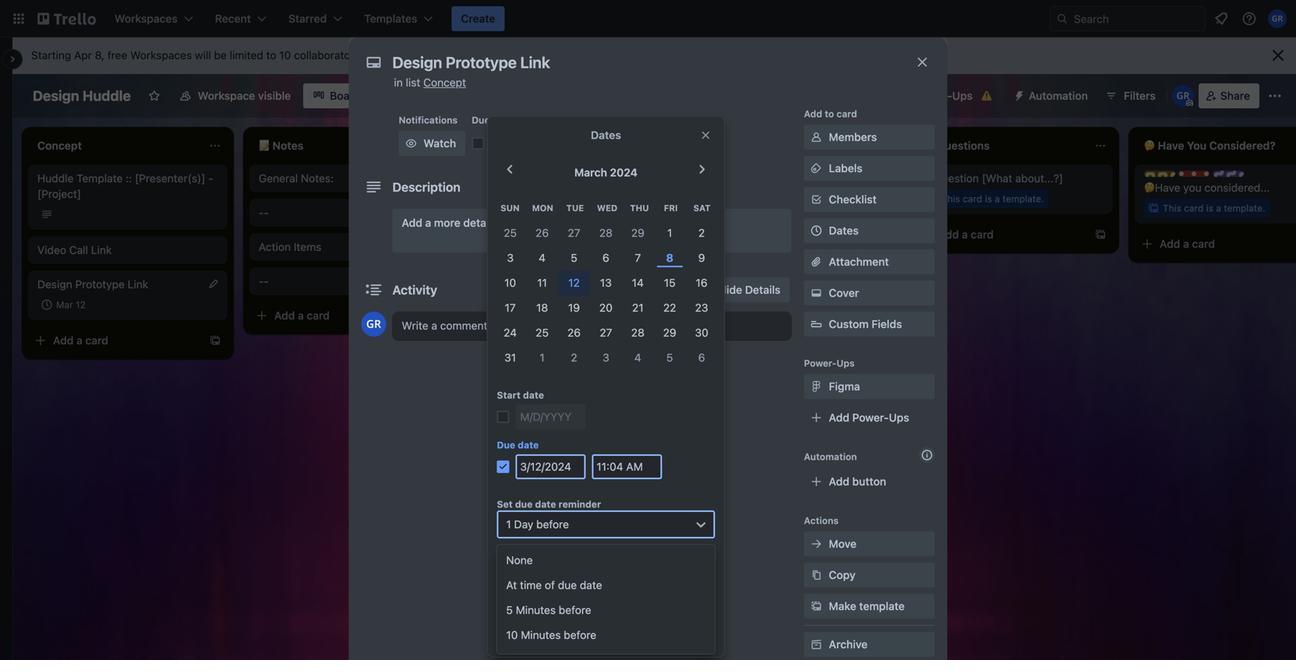 Task type: vqa. For each thing, say whether or not it's contained in the screenshot.
the bottommost more
yes



Task type: describe. For each thing, give the bounding box(es) containing it.
14 button
[[622, 270, 654, 295]]

starting apr 8, free workspaces will be limited to 10 collaborators. learn more about collaborator limits
[[31, 49, 548, 62]]

29 for top 29 button
[[631, 226, 645, 239]]

0 horizontal spatial due
[[515, 499, 533, 510]]

24 button
[[494, 320, 526, 345]]

3 for 3 button to the left
[[507, 251, 514, 264]]

1 day before
[[506, 518, 569, 531]]

m/d/yyyy text field for start date
[[516, 404, 586, 429]]

sun
[[501, 203, 520, 213]]

is for [what
[[985, 193, 993, 204]]

2 horizontal spatial is
[[1207, 203, 1214, 214]]

0 vertical spatial 1 button
[[654, 220, 686, 245]]

1 vertical spatial 2 button
[[558, 345, 590, 370]]

date up mar 12 at 11:04 am
[[493, 115, 513, 126]]

button
[[853, 475, 887, 488]]

start
[[497, 390, 521, 401]]

a down you
[[1184, 237, 1190, 250]]

watch
[[424, 137, 456, 150]]

dates inside button
[[829, 224, 859, 237]]

0 vertical spatial greg robinson (gregrobinson96) image
[[1269, 9, 1287, 28]]

reminders will be sent to all members and watchers of this card.
[[497, 546, 709, 574]]

a down sun
[[519, 228, 525, 241]]

[i'm
[[760, 172, 780, 185]]

0 vertical spatial 25 button
[[494, 220, 526, 245]]

add to card
[[804, 108, 857, 119]]

sm image for members
[[809, 129, 824, 145]]

20 button
[[590, 295, 622, 320]]

sm image for make template
[[809, 599, 824, 614]]

0 horizontal spatial be
[[214, 49, 227, 62]]

0 vertical spatial 6 button
[[590, 245, 622, 270]]

1 vertical spatial 27
[[600, 326, 612, 339]]

28 for the bottommost 28 button
[[631, 326, 645, 339]]

dates button
[[804, 218, 935, 243]]

add power-ups
[[829, 411, 910, 424]]

edit card image
[[207, 278, 220, 290]]

free
[[107, 49, 127, 62]]

1 vertical spatial 25 button
[[526, 320, 558, 345]]

19 button
[[558, 295, 590, 320]]

filters
[[1124, 89, 1156, 102]]

0 vertical spatial 28 button
[[590, 220, 622, 245]]

template. for about...?]
[[1003, 193, 1044, 204]]

a down 'items'
[[298, 309, 304, 322]]

before for 10 minutes before
[[564, 629, 597, 642]]

add up members link
[[804, 108, 823, 119]]

🤔have you considered...
[[1145, 181, 1270, 194]]

m/d/yyyy text field for due date
[[516, 454, 586, 479]]

you
[[1184, 181, 1202, 194]]

add down 'mar 12' checkbox
[[53, 334, 74, 347]]

make
[[829, 600, 857, 613]]

👎negative [i'm not sure about...] link
[[702, 171, 883, 186]]

notes:
[[301, 172, 334, 185]]

members link
[[804, 125, 935, 150]]

this for 👎negative
[[720, 193, 739, 204]]

21 button
[[622, 295, 654, 320]]

concept link
[[423, 76, 466, 89]]

5 minutes before
[[506, 604, 592, 617]]

2 -- link from the top
[[259, 274, 440, 289]]

save button
[[497, 585, 715, 610]]

[i
[[533, 172, 540, 185]]

due for notifications
[[472, 115, 490, 126]]

attachment button
[[804, 249, 935, 274]]

video call link
[[37, 244, 112, 257]]

before for 5 minutes before
[[559, 604, 592, 617]]

ups inside button
[[953, 89, 973, 102]]

general notes: link
[[259, 171, 440, 186]]

15 button
[[654, 270, 686, 295]]

1 horizontal spatial due
[[558, 579, 577, 592]]

march
[[575, 166, 607, 179]]

0 horizontal spatial 3 button
[[494, 245, 526, 270]]

0 vertical spatial 10
[[279, 49, 291, 62]]

1 vertical spatial 26 button
[[558, 320, 590, 345]]

a down [what
[[995, 193, 1000, 204]]

add down sun
[[496, 228, 516, 241]]

create from template… image for 🙋question [what about...?]
[[1095, 228, 1107, 241]]

sm image for archive
[[809, 637, 824, 653]]

0 vertical spatial will
[[195, 49, 211, 62]]

filters button
[[1101, 83, 1161, 108]]

details
[[745, 283, 781, 296]]

0 horizontal spatial ups
[[837, 358, 855, 369]]

link for video call link
[[91, 244, 112, 257]]

5 for 5 minutes before
[[506, 604, 513, 617]]

starting
[[31, 49, 71, 62]]

huddle inside 'huddle template :: [presenter(s)] - [project]'
[[37, 172, 74, 185]]

add a card for add a card button under the action items "link"
[[274, 309, 330, 322]]

add down the 🙋question
[[939, 228, 959, 241]]

20
[[600, 301, 613, 314]]

workspace visible button
[[170, 83, 300, 108]]

design for design prototype link
[[37, 278, 72, 291]]

add down figma
[[829, 411, 850, 424]]

watchers
[[497, 562, 543, 574]]

0 horizontal spatial greg robinson (gregrobinson96) image
[[361, 312, 386, 337]]

1 vertical spatial greg robinson (gregrobinson96) image
[[1172, 85, 1194, 107]]

star or unstar board image
[[148, 90, 161, 102]]

power-ups button
[[885, 83, 1004, 108]]

-- for 1st -- link
[[259, 206, 269, 219]]

17
[[505, 301, 516, 314]]

watch button
[[399, 131, 466, 156]]

add down 🤔have
[[1160, 237, 1181, 250]]

0 horizontal spatial 4 button
[[526, 245, 558, 270]]

12 button
[[558, 270, 590, 295]]

0 vertical spatial 29 button
[[622, 220, 654, 245]]

18 button
[[526, 295, 558, 320]]

power- inside button
[[916, 89, 953, 102]]

due date for start date
[[497, 440, 539, 450]]

sm image for cover
[[809, 285, 824, 301]]

workspace visible
[[198, 89, 291, 102]]

automation button
[[1007, 83, 1098, 108]]

add a card for add a card button below [what
[[939, 228, 994, 241]]

5 for the bottom 5 button
[[667, 351, 673, 364]]

1 for top 1 button
[[668, 226, 672, 239]]

add a card for add a card button underneath mar 12
[[53, 334, 108, 347]]

10 for 10 button
[[505, 276, 516, 289]]

learn
[[366, 49, 394, 62]]

2 for 2 'button' to the bottom
[[571, 351, 578, 364]]

1 horizontal spatial 26
[[568, 326, 581, 339]]

0 horizontal spatial power-ups
[[804, 358, 855, 369]]

31 button
[[494, 345, 526, 370]]

checklist
[[829, 193, 877, 206]]

0 notifications image
[[1212, 9, 1231, 28]]

and
[[690, 546, 709, 559]]

a down the 🙋question
[[962, 228, 968, 241]]

date down start date at bottom
[[518, 440, 539, 450]]

1 vertical spatial 28 button
[[622, 320, 654, 345]]

0 vertical spatial dates
[[591, 129, 621, 142]]

11 button
[[526, 270, 558, 295]]

add a card button down mon
[[471, 222, 642, 247]]

reminder
[[559, 499, 601, 510]]

21
[[632, 301, 644, 314]]

0 vertical spatial to
[[266, 49, 276, 62]]

13
[[600, 276, 612, 289]]

really
[[543, 172, 570, 185]]

copy link
[[804, 563, 935, 588]]

add button
[[829, 475, 887, 488]]

items
[[294, 241, 321, 253]]

1 vertical spatial automation
[[804, 451, 857, 462]]

thu
[[630, 203, 649, 213]]

1 -- link from the top
[[259, 205, 440, 221]]

a down description
[[425, 216, 431, 229]]

👍positive [i really liked...]
[[480, 172, 610, 185]]

1 horizontal spatial 6
[[699, 351, 705, 364]]

make template
[[829, 600, 905, 613]]

date down card.
[[580, 579, 602, 592]]

1 vertical spatial of
[[545, 579, 555, 592]]

🤔have you considered... link
[[1145, 180, 1297, 196]]

sm image for figma
[[809, 379, 824, 395]]

share
[[1221, 89, 1251, 102]]

set due date reminder
[[497, 499, 601, 510]]

liked...]
[[573, 172, 610, 185]]

tue
[[567, 203, 584, 213]]

8
[[666, 251, 674, 264]]

cover
[[829, 287, 859, 299]]

workspaces
[[130, 49, 192, 62]]

date up 1 day before
[[535, 499, 556, 510]]

mar 12 at 11:04 am
[[497, 137, 595, 150]]

1 horizontal spatial power-
[[853, 411, 889, 424]]

5 for top 5 button
[[571, 251, 578, 264]]

1 vertical spatial 29 button
[[654, 320, 686, 345]]

date right start at the left bottom
[[523, 390, 544, 401]]

create
[[461, 12, 495, 25]]

more inside add a more detailed description… link
[[434, 216, 461, 229]]

huddle template :: [presenter(s)] - [project]
[[37, 172, 213, 200]]

add a card button down mar 12
[[28, 328, 200, 353]]

👍positive
[[480, 172, 530, 185]]

considered...
[[1205, 181, 1270, 194]]

0 horizontal spatial power-
[[804, 358, 837, 369]]

Add time text field
[[592, 454, 662, 479]]

sm image for copy
[[809, 568, 824, 583]]

sent
[[588, 546, 610, 559]]

video call link link
[[37, 242, 218, 258]]

7
[[635, 251, 641, 264]]

1 vertical spatial to
[[825, 108, 834, 119]]

this card is a template. for [i'm
[[720, 193, 823, 204]]

2 horizontal spatial this card is a template.
[[1163, 203, 1266, 214]]

add left the button
[[829, 475, 850, 488]]

🙋question [what about...?]
[[923, 172, 1064, 185]]

be inside reminders will be sent to all members and watchers of this card.
[[573, 546, 585, 559]]

- inside 'huddle template :: [presenter(s)] - [project]'
[[208, 172, 213, 185]]

minutes for 10
[[521, 629, 561, 642]]

1 horizontal spatial ups
[[889, 411, 910, 424]]

10 button
[[494, 270, 526, 295]]

primary element
[[0, 0, 1297, 37]]

custom
[[829, 318, 869, 331]]

template. for not
[[782, 193, 823, 204]]

of inside reminders will be sent to all members and watchers of this card.
[[546, 562, 556, 574]]

2 horizontal spatial template.
[[1224, 203, 1266, 214]]

a down [i'm
[[774, 193, 779, 204]]

mar for mar 12
[[56, 299, 73, 310]]

4 for bottom 4 button
[[635, 351, 642, 364]]

11:04
[[547, 137, 575, 150]]

fri
[[664, 203, 678, 213]]

add a card button down 👎negative [i'm not sure about...]
[[692, 222, 864, 247]]

march 2024
[[575, 166, 638, 179]]



Task type: locate. For each thing, give the bounding box(es) containing it.
16
[[696, 276, 708, 289]]

create from template… image for general notes:
[[430, 310, 443, 322]]

1 vertical spatial design
[[37, 278, 72, 291]]

due down start at the left bottom
[[497, 440, 516, 450]]

4 for the left 4 button
[[539, 251, 546, 264]]

automation up add button on the right bottom
[[804, 451, 857, 462]]

power- up members link
[[916, 89, 953, 102]]

Write a comment text field
[[393, 312, 792, 340]]

2 m/d/yyyy text field from the top
[[516, 454, 586, 479]]

1 horizontal spatial create from template… image
[[1095, 228, 1107, 241]]

create from template… image
[[1095, 228, 1107, 241], [430, 310, 443, 322]]

0 vertical spatial minutes
[[516, 604, 556, 617]]

0 horizontal spatial 3
[[507, 251, 514, 264]]

add a card up 9 button
[[717, 228, 773, 241]]

Board name text field
[[25, 83, 139, 108]]

28 down the 21 button
[[631, 326, 645, 339]]

2 horizontal spatial to
[[825, 108, 834, 119]]

due date up mark due date as complete 'option'
[[472, 115, 513, 126]]

0 horizontal spatial 2
[[571, 351, 578, 364]]

1 -- from the top
[[259, 206, 269, 219]]

is down 🤔have you considered...
[[1207, 203, 1214, 214]]

create button
[[452, 6, 505, 31]]

save
[[594, 591, 619, 604]]

sm image left figma
[[809, 379, 824, 395]]

1 horizontal spatial will
[[553, 546, 570, 559]]

concept
[[423, 76, 466, 89]]

2 horizontal spatial ups
[[953, 89, 973, 102]]

will inside reminders will be sent to all members and watchers of this card.
[[553, 546, 570, 559]]

1 m/d/yyyy text field from the top
[[516, 404, 586, 429]]

25 button down 18
[[526, 320, 558, 345]]

1 vertical spatial will
[[553, 546, 570, 559]]

-- for 1st -- link from the bottom
[[259, 275, 269, 288]]

1 for 1 button to the left
[[540, 351, 545, 364]]

0 vertical spatial be
[[214, 49, 227, 62]]

power-ups inside button
[[916, 89, 973, 102]]

4 down the 21 button
[[635, 351, 642, 364]]

dates up march 2024
[[591, 129, 621, 142]]

28
[[600, 226, 613, 239], [631, 326, 645, 339]]

color: yellow, title: none image
[[1145, 171, 1176, 177]]

0 vertical spatial before
[[537, 518, 569, 531]]

1 vertical spatial ups
[[837, 358, 855, 369]]

1 vertical spatial power-
[[804, 358, 837, 369]]

1 horizontal spatial 5 button
[[654, 345, 686, 370]]

this
[[559, 562, 577, 574]]

description…
[[508, 216, 575, 229]]

minutes down 5 minutes before on the bottom of page
[[521, 629, 561, 642]]

this card is a template.
[[720, 193, 823, 204], [942, 193, 1044, 204], [1163, 203, 1266, 214]]

0 vertical spatial 2
[[699, 226, 705, 239]]

1 horizontal spatial 28
[[631, 326, 645, 339]]

color: red, title: none image
[[1179, 171, 1210, 177]]

design for design huddle
[[33, 87, 79, 104]]

10 up 17
[[505, 276, 516, 289]]

0 horizontal spatial 1 button
[[526, 345, 558, 370]]

9 button
[[686, 245, 718, 270]]

28 for topmost 28 button
[[600, 226, 613, 239]]

add a card down sun
[[496, 228, 551, 241]]

2 vertical spatial greg robinson (gregrobinson96) image
[[361, 312, 386, 337]]

1 vertical spatial dates
[[829, 224, 859, 237]]

1 button up 8
[[654, 220, 686, 245]]

1 vertical spatial 6 button
[[686, 345, 718, 370]]

1 horizontal spatial 1 button
[[654, 220, 686, 245]]

sm image left archive
[[809, 637, 824, 653]]

add a card button down [what
[[914, 222, 1085, 247]]

apr
[[74, 49, 92, 62]]

0 horizontal spatial 2 button
[[558, 345, 590, 370]]

8 button
[[654, 245, 686, 270]]

1 horizontal spatial power-ups
[[916, 89, 973, 102]]

fields
[[872, 318, 902, 331]]

sm image inside move link
[[809, 536, 824, 552]]

link inside "link"
[[91, 244, 112, 257]]

0 vertical spatial automation
[[1029, 89, 1088, 102]]

1 horizontal spatial 12
[[520, 137, 531, 150]]

set
[[497, 499, 513, 510]]

1 right 31
[[540, 351, 545, 364]]

huddle down 8,
[[82, 87, 131, 104]]

2 vertical spatial ups
[[889, 411, 910, 424]]

call
[[69, 244, 88, 257]]

in list concept
[[394, 76, 466, 89]]

limited
[[230, 49, 263, 62]]

6 button up 13
[[590, 245, 622, 270]]

1 vertical spatial be
[[573, 546, 585, 559]]

add a card
[[496, 228, 551, 241], [717, 228, 773, 241], [939, 228, 994, 241], [1160, 237, 1215, 250], [274, 309, 330, 322], [53, 334, 108, 347]]

due down this at the bottom left of page
[[558, 579, 577, 592]]

is for [i'm
[[764, 193, 771, 204]]

template. down 👎negative [i'm not sure about...] 'link'
[[782, 193, 823, 204]]

last month image
[[501, 160, 519, 179]]

0 horizontal spatial 25
[[504, 226, 517, 239]]

minutes
[[516, 604, 556, 617], [521, 629, 561, 642]]

day
[[514, 518, 534, 531]]

sm image for labels
[[809, 161, 824, 176]]

0 horizontal spatial will
[[195, 49, 211, 62]]

add down action items
[[274, 309, 295, 322]]

this card is a template. for [what
[[942, 193, 1044, 204]]

minutes for 5
[[516, 604, 556, 617]]

0 horizontal spatial 28
[[600, 226, 613, 239]]

4 up the 11
[[539, 251, 546, 264]]

0 vertical spatial power-
[[916, 89, 953, 102]]

12 inside 'mar 12' checkbox
[[76, 299, 86, 310]]

29 button up the 7
[[622, 220, 654, 245]]

to up members
[[825, 108, 834, 119]]

add down description
[[402, 216, 422, 229]]

4
[[539, 251, 546, 264], [635, 351, 642, 364]]

greg robinson (gregrobinson96) image
[[1269, 9, 1287, 28], [1172, 85, 1194, 107], [361, 312, 386, 337]]

color: purple, title: none image
[[1213, 171, 1244, 177]]

29 for bottommost 29 button
[[663, 326, 677, 339]]

labels
[[829, 162, 863, 175]]

29 button down 22
[[654, 320, 686, 345]]

this card is a template. down 🙋question [what about...?]
[[942, 193, 1044, 204]]

template. down 🙋question [what about...?] link on the right top of page
[[1003, 193, 1044, 204]]

automation left filters button
[[1029, 89, 1088, 102]]

0 vertical spatial link
[[91, 244, 112, 257]]

time
[[520, 579, 542, 592]]

2 horizontal spatial power-
[[916, 89, 953, 102]]

board link
[[303, 83, 370, 108]]

archive
[[829, 638, 868, 651]]

19
[[568, 301, 580, 314]]

10 minutes before
[[506, 629, 597, 642]]

1 vertical spatial due
[[558, 579, 577, 592]]

sm image right not
[[809, 161, 824, 176]]

1 vertical spatial more
[[434, 216, 461, 229]]

link for design prototype link
[[128, 278, 148, 291]]

2 -- from the top
[[259, 275, 269, 288]]

search image
[[1056, 12, 1069, 25]]

before down set due date reminder at the bottom of the page
[[537, 518, 569, 531]]

dates
[[591, 129, 621, 142], [829, 224, 859, 237]]

[project]
[[37, 188, 81, 200]]

about
[[426, 49, 455, 62]]

2 horizontal spatial 12
[[569, 276, 580, 289]]

sm image inside watch button
[[403, 136, 419, 151]]

to inside reminders will be sent to all members and watchers of this card.
[[613, 546, 623, 559]]

3 button down write a comment "text box"
[[590, 345, 622, 370]]

mar inside checkbox
[[56, 299, 73, 310]]

checklist button
[[804, 187, 935, 212]]

7 button
[[622, 245, 654, 270]]

mar for mar 12 at 11:04 am
[[497, 137, 517, 150]]

this for 🙋question
[[942, 193, 960, 204]]

general notes:
[[259, 172, 334, 185]]

mar inside button
[[497, 137, 517, 150]]

0 vertical spatial 27
[[568, 226, 581, 239]]

list
[[406, 76, 421, 89]]

sm image down the actions
[[809, 536, 824, 552]]

power- down figma
[[853, 411, 889, 424]]

all
[[626, 546, 637, 559]]

0 horizontal spatial 6 button
[[590, 245, 622, 270]]

1 vertical spatial --
[[259, 275, 269, 288]]

1 vertical spatial m/d/yyyy text field
[[516, 454, 586, 479]]

m/d/yyyy text field down start date at bottom
[[516, 404, 586, 429]]

25 down sun
[[504, 226, 517, 239]]

labels link
[[804, 156, 935, 181]]

sm image
[[1007, 83, 1029, 105], [809, 129, 824, 145], [809, 379, 824, 395], [809, 568, 824, 583], [809, 599, 824, 614]]

design
[[33, 87, 79, 104], [37, 278, 72, 291]]

more left detailed
[[434, 216, 461, 229]]

1 horizontal spatial this
[[942, 193, 960, 204]]

4 button down the 21 button
[[622, 345, 654, 370]]

29 down thu
[[631, 226, 645, 239]]

2 for right 2 'button'
[[699, 226, 705, 239]]

-- up action
[[259, 206, 269, 219]]

sm image inside archive link
[[809, 637, 824, 653]]

add a more detailed description…
[[402, 216, 575, 229]]

12 inside mar 12 at 11:04 am button
[[520, 137, 531, 150]]

sm image down "add to card" on the right
[[809, 129, 824, 145]]

due date for notifications
[[472, 115, 513, 126]]

to left all
[[613, 546, 623, 559]]

None text field
[[385, 48, 899, 76]]

sm image inside automation button
[[1007, 83, 1029, 105]]

dates down the checklist
[[829, 224, 859, 237]]

0 vertical spatial 5 button
[[558, 245, 590, 270]]

1 down the fri
[[668, 226, 672, 239]]

date
[[493, 115, 513, 126], [523, 390, 544, 401], [518, 440, 539, 450], [535, 499, 556, 510], [580, 579, 602, 592]]

1 vertical spatial 4 button
[[622, 345, 654, 370]]

0 horizontal spatial 6
[[603, 251, 610, 264]]

3 up 10 button
[[507, 251, 514, 264]]

sm image
[[403, 136, 419, 151], [809, 161, 824, 176], [809, 285, 824, 301], [809, 536, 824, 552], [809, 637, 824, 653]]

10 for 10 minutes before
[[506, 629, 518, 642]]

12 for mar 12 at 11:04 am
[[520, 137, 531, 150]]

a up the hide details
[[741, 228, 747, 241]]

a down mar 12
[[76, 334, 83, 347]]

sm image for move
[[809, 536, 824, 552]]

add a card button down 🤔have you considered... link
[[1135, 232, 1297, 257]]

1 horizontal spatial 6 button
[[686, 345, 718, 370]]

1 vertical spatial 27 button
[[590, 320, 622, 345]]

add
[[804, 108, 823, 119], [402, 216, 422, 229], [496, 228, 516, 241], [717, 228, 738, 241], [939, 228, 959, 241], [1160, 237, 1181, 250], [274, 309, 295, 322], [53, 334, 74, 347], [829, 411, 850, 424], [829, 475, 850, 488]]

add a card down 'items'
[[274, 309, 330, 322]]

this card is a template. down 🤔have you considered... link
[[1163, 203, 1266, 214]]

mon
[[532, 203, 554, 213]]

0 vertical spatial of
[[546, 562, 556, 574]]

add up 9 button
[[717, 228, 738, 241]]

a down 🤔have you considered... link
[[1217, 203, 1222, 214]]

1 horizontal spatial 1
[[540, 351, 545, 364]]

of left this at the bottom left of page
[[546, 562, 556, 574]]

minutes down time
[[516, 604, 556, 617]]

12 inside 12 button
[[569, 276, 580, 289]]

1 horizontal spatial 3 button
[[590, 345, 622, 370]]

1 horizontal spatial dates
[[829, 224, 859, 237]]

design prototype link link
[[37, 277, 218, 292]]

11
[[537, 276, 547, 289]]

sm image inside make template link
[[809, 599, 824, 614]]

sm image left watch
[[403, 136, 419, 151]]

add power-ups link
[[804, 405, 935, 430]]

28 button down "21"
[[622, 320, 654, 345]]

members
[[829, 131, 877, 143]]

due for start date
[[497, 440, 516, 450]]

general
[[259, 172, 298, 185]]

26 down 19 button
[[568, 326, 581, 339]]

0 vertical spatial 27 button
[[558, 220, 590, 245]]

3 for the right 3 button
[[603, 351, 610, 364]]

due
[[515, 499, 533, 510], [558, 579, 577, 592]]

next month image
[[693, 160, 712, 179]]

add a card for add a card button under mon
[[496, 228, 551, 241]]

collaborators.
[[294, 49, 363, 62]]

0 horizontal spatial this
[[720, 193, 739, 204]]

1 vertical spatial 25
[[536, 326, 549, 339]]

1 vertical spatial 2
[[571, 351, 578, 364]]

2 horizontal spatial this
[[1163, 203, 1182, 214]]

create from template… image
[[209, 334, 221, 347]]

be left limited
[[214, 49, 227, 62]]

board
[[330, 89, 360, 102]]

about...?]
[[1016, 172, 1064, 185]]

1 horizontal spatial 2 button
[[686, 220, 718, 245]]

1 vertical spatial 28
[[631, 326, 645, 339]]

27 button down tue
[[558, 220, 590, 245]]

-- down action
[[259, 275, 269, 288]]

[presenter(s)]
[[135, 172, 205, 185]]

2 vertical spatial 10
[[506, 629, 518, 642]]

be
[[214, 49, 227, 62], [573, 546, 585, 559]]

actions
[[804, 515, 839, 526]]

mar down the design prototype link
[[56, 299, 73, 310]]

add a card for add a card button underneath 👎negative [i'm not sure about...]
[[717, 228, 773, 241]]

22 button
[[654, 295, 686, 320]]

0 vertical spatial 25
[[504, 226, 517, 239]]

1 horizontal spatial 27
[[600, 326, 612, 339]]

sm image inside members link
[[809, 129, 824, 145]]

1 horizontal spatial to
[[613, 546, 623, 559]]

show menu image
[[1268, 88, 1283, 104]]

1 horizontal spatial due
[[497, 440, 516, 450]]

0 vertical spatial 3 button
[[494, 245, 526, 270]]

10 down 5 minutes before on the bottom of page
[[506, 629, 518, 642]]

1 left day
[[506, 518, 511, 531]]

0 horizontal spatial 5
[[506, 604, 513, 617]]

of right time
[[545, 579, 555, 592]]

2 vertical spatial to
[[613, 546, 623, 559]]

27 down 20 button on the top left
[[600, 326, 612, 339]]

25 button down sun
[[494, 220, 526, 245]]

detailed
[[463, 216, 505, 229]]

1 for 1 day before
[[506, 518, 511, 531]]

2 button down write a comment "text box"
[[558, 345, 590, 370]]

28 button down wed
[[590, 220, 622, 245]]

28 down wed
[[600, 226, 613, 239]]

👎negative [i'm not sure about...]
[[702, 172, 869, 185]]

1 vertical spatial due
[[497, 440, 516, 450]]

10 inside button
[[505, 276, 516, 289]]

is down [i'm
[[764, 193, 771, 204]]

12 for mar 12
[[76, 299, 86, 310]]

sm image inside labels link
[[809, 161, 824, 176]]

0 vertical spatial 3
[[507, 251, 514, 264]]

design inside design huddle text box
[[33, 87, 79, 104]]

will up this at the bottom left of page
[[553, 546, 570, 559]]

sm image left "copy" at bottom right
[[809, 568, 824, 583]]

automation inside button
[[1029, 89, 1088, 102]]

0 horizontal spatial huddle
[[37, 172, 74, 185]]

1 horizontal spatial 4 button
[[622, 345, 654, 370]]

template
[[860, 600, 905, 613]]

more up list
[[397, 49, 423, 62]]

12 up 19
[[569, 276, 580, 289]]

👎negative
[[702, 172, 757, 185]]

0 vertical spatial 26 button
[[526, 220, 558, 245]]

2 down write a comment "text box"
[[571, 351, 578, 364]]

sm image for automation
[[1007, 83, 1029, 105]]

6 up 13
[[603, 251, 610, 264]]

[what
[[982, 172, 1013, 185]]

1 horizontal spatial 25
[[536, 326, 549, 339]]

sm image for watch
[[403, 136, 419, 151]]

template
[[77, 172, 123, 185]]

this down the 👎negative
[[720, 193, 739, 204]]

link
[[91, 244, 112, 257], [128, 278, 148, 291]]

design down starting
[[33, 87, 79, 104]]

2 vertical spatial 5
[[506, 604, 513, 617]]

0 horizontal spatial mar
[[56, 299, 73, 310]]

copy
[[829, 569, 856, 582]]

2 button up 9
[[686, 220, 718, 245]]

add a card button
[[471, 222, 642, 247], [692, 222, 864, 247], [914, 222, 1085, 247], [1135, 232, 1297, 257], [249, 303, 421, 328], [28, 328, 200, 353]]

add button button
[[804, 469, 935, 494]]

power- up figma
[[804, 358, 837, 369]]

M/D/YYYY text field
[[516, 404, 586, 429], [516, 454, 586, 479]]

31
[[505, 351, 516, 364]]

close popover image
[[700, 129, 712, 142]]

0 horizontal spatial this card is a template.
[[720, 193, 823, 204]]

Search field
[[1069, 7, 1205, 30]]

0 vertical spatial 26
[[536, 226, 549, 239]]

sm image inside copy link
[[809, 568, 824, 583]]

3
[[507, 251, 514, 264], [603, 351, 610, 364]]

-
[[208, 172, 213, 185], [259, 206, 264, 219], [264, 206, 269, 219], [259, 275, 264, 288], [264, 275, 269, 288]]

1 vertical spatial 5 button
[[654, 345, 686, 370]]

5 up 12 button
[[571, 251, 578, 264]]

sm image inside the cover link
[[809, 285, 824, 301]]

Mark due date as complete checkbox
[[472, 137, 484, 150]]

huddle inside text box
[[82, 87, 131, 104]]

before for 1 day before
[[537, 518, 569, 531]]

Mar 12 checkbox
[[37, 295, 90, 314]]

0 horizontal spatial 4
[[539, 251, 546, 264]]

0 horizontal spatial due
[[472, 115, 490, 126]]

add a card button down the action items "link"
[[249, 303, 421, 328]]

add a card for add a card button underneath 🤔have you considered... link
[[1160, 237, 1215, 250]]

0 horizontal spatial is
[[764, 193, 771, 204]]

0 horizontal spatial more
[[397, 49, 423, 62]]

sure
[[802, 172, 824, 185]]

17 button
[[494, 295, 526, 320]]

29 button
[[622, 220, 654, 245], [654, 320, 686, 345]]

0 vertical spatial 2 button
[[686, 220, 718, 245]]

🙋question
[[923, 172, 979, 185]]

2 horizontal spatial 1
[[668, 226, 672, 239]]

2 down sat
[[699, 226, 705, 239]]

about...]
[[827, 172, 869, 185]]

16 button
[[686, 270, 718, 295]]

open information menu image
[[1242, 11, 1258, 27]]

1 horizontal spatial be
[[573, 546, 585, 559]]

0 vertical spatial 1
[[668, 226, 672, 239]]

add a card down the 🙋question
[[939, 228, 994, 241]]

0 vertical spatial 6
[[603, 251, 610, 264]]

0 horizontal spatial 5 button
[[558, 245, 590, 270]]

1 horizontal spatial link
[[128, 278, 148, 291]]



